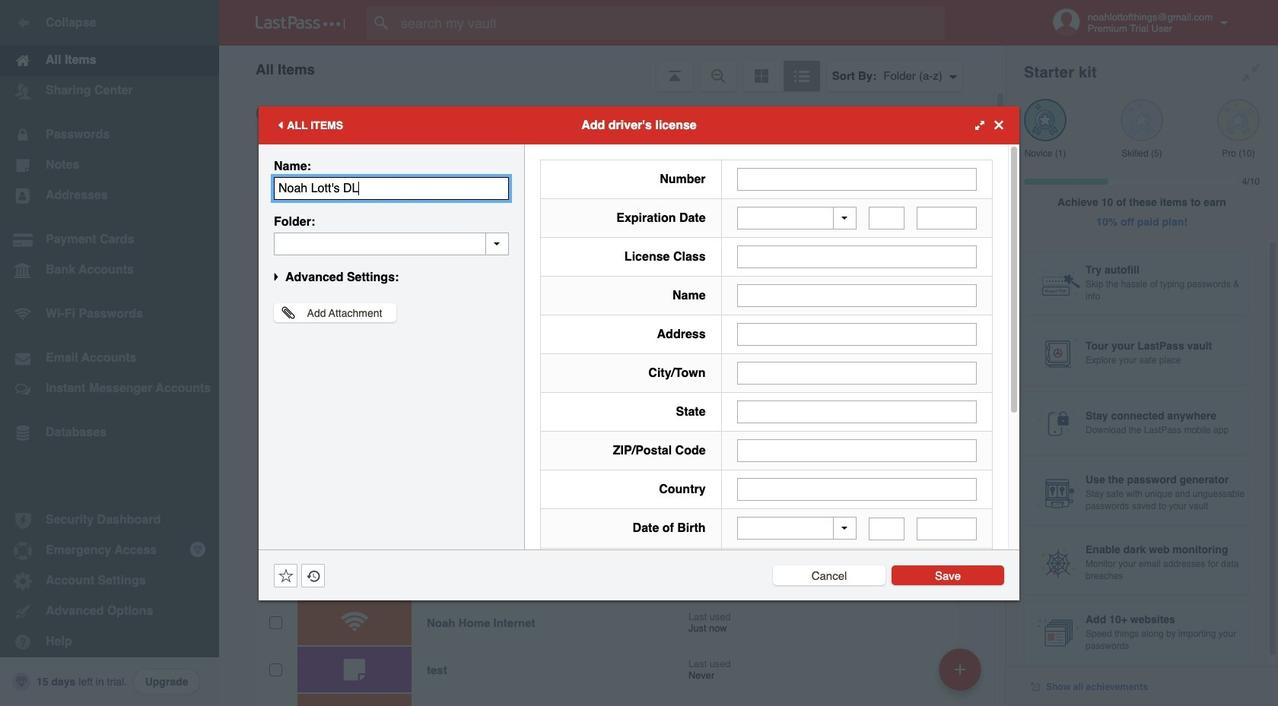 Task type: vqa. For each thing, say whether or not it's contained in the screenshot.
password field
no



Task type: describe. For each thing, give the bounding box(es) containing it.
new item navigation
[[934, 645, 991, 707]]

Search search field
[[367, 6, 975, 40]]

vault options navigation
[[219, 46, 1006, 91]]

lastpass image
[[256, 16, 346, 30]]



Task type: locate. For each thing, give the bounding box(es) containing it.
search my vault text field
[[367, 6, 975, 40]]

None text field
[[737, 168, 977, 191], [274, 177, 509, 200], [917, 207, 977, 230], [737, 246, 977, 269], [737, 479, 977, 502], [917, 518, 977, 541], [737, 168, 977, 191], [274, 177, 509, 200], [917, 207, 977, 230], [737, 246, 977, 269], [737, 479, 977, 502], [917, 518, 977, 541]]

None text field
[[869, 207, 905, 230], [274, 232, 509, 255], [737, 285, 977, 307], [737, 323, 977, 346], [737, 362, 977, 385], [737, 401, 977, 424], [737, 440, 977, 463], [869, 518, 905, 541], [869, 207, 905, 230], [274, 232, 509, 255], [737, 285, 977, 307], [737, 323, 977, 346], [737, 362, 977, 385], [737, 401, 977, 424], [737, 440, 977, 463], [869, 518, 905, 541]]

main navigation navigation
[[0, 0, 219, 707]]

dialog
[[259, 106, 1020, 707]]

new item image
[[955, 665, 966, 675]]



